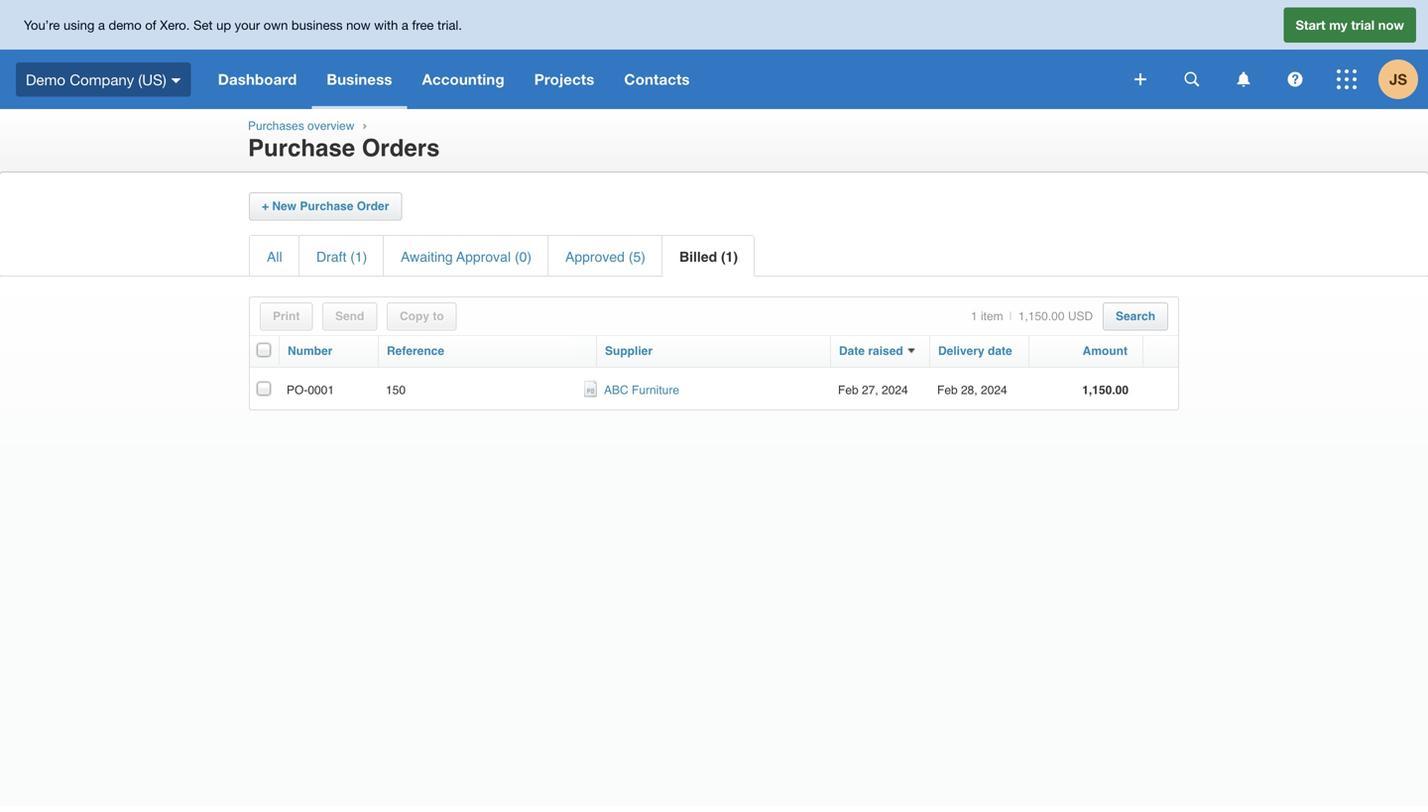 Task type: describe. For each thing, give the bounding box(es) containing it.
2 a from the left
[[402, 17, 409, 32]]

amount
[[1083, 344, 1128, 358]]

business
[[292, 17, 343, 32]]

demo company (us)
[[26, 71, 166, 88]]

(1) for draft (1)
[[350, 249, 367, 265]]

own
[[264, 17, 288, 32]]

approved (5)
[[566, 249, 646, 265]]

start
[[1296, 17, 1326, 32]]

(0)
[[515, 249, 532, 265]]

delivery date link
[[939, 344, 1013, 358]]

contacts
[[625, 70, 690, 88]]

150
[[386, 383, 406, 397]]

svg image inside demo company (us) popup button
[[171, 78, 181, 83]]

0001
[[308, 383, 334, 397]]

number link
[[288, 344, 333, 358]]

po-
[[287, 383, 308, 397]]

copy to button
[[400, 310, 444, 323]]

free
[[412, 17, 434, 32]]

billed (1)
[[680, 249, 738, 265]]

0 vertical spatial 1,150.00
[[1019, 310, 1065, 323]]

1 vertical spatial 1,150.00
[[1083, 383, 1129, 397]]

all
[[267, 249, 282, 265]]

copy to
[[400, 310, 444, 323]]

print
[[273, 310, 300, 323]]

company
[[70, 71, 134, 88]]

abc furniture link
[[604, 383, 680, 397]]

projects button
[[520, 50, 610, 109]]

feb for feb 28, 2024
[[938, 383, 958, 397]]

start my trial now
[[1296, 17, 1405, 32]]

2 horizontal spatial svg image
[[1338, 69, 1357, 89]]

1
[[971, 310, 978, 323]]

of
[[145, 17, 156, 32]]

date raised link
[[839, 344, 904, 358]]

draft (1)
[[317, 249, 367, 265]]

you're using a demo of xero. set up your own business now with a free trial.
[[24, 17, 462, 32]]

feb 28, 2024
[[938, 383, 1008, 397]]

new
[[272, 199, 297, 213]]

(1) for billed (1)
[[721, 249, 738, 265]]

(us)
[[138, 71, 166, 88]]

demo
[[26, 71, 66, 88]]

furniture
[[632, 383, 680, 397]]

your
[[235, 17, 260, 32]]

send button
[[335, 310, 365, 323]]

draft
[[317, 249, 347, 265]]

delivery
[[939, 344, 985, 358]]

xero.
[[160, 17, 190, 32]]

approval
[[457, 249, 511, 265]]

trial
[[1352, 17, 1375, 32]]

business
[[327, 70, 393, 88]]

+ new purchase order
[[262, 199, 389, 213]]

po-0001
[[287, 383, 334, 397]]

reference link
[[387, 344, 445, 358]]

feb 27, 2024
[[838, 383, 909, 397]]

2024 for feb 27, 2024
[[882, 383, 909, 397]]

trial.
[[438, 17, 462, 32]]

awaiting approval (0) button
[[401, 249, 532, 265]]

2 now from the left
[[1379, 17, 1405, 32]]

awaiting
[[401, 249, 453, 265]]

reference
[[387, 344, 445, 358]]

+
[[262, 199, 269, 213]]

raised
[[869, 344, 904, 358]]

demo
[[109, 17, 142, 32]]

business button
[[312, 50, 407, 109]]

2 horizontal spatial svg image
[[1288, 72, 1303, 87]]

usd
[[1069, 310, 1094, 323]]

0 vertical spatial purchase
[[248, 135, 355, 162]]

1 horizontal spatial svg image
[[1238, 72, 1251, 87]]

supplier link
[[605, 344, 653, 358]]



Task type: locate. For each thing, give the bounding box(es) containing it.
js button
[[1379, 50, 1429, 109]]

now
[[346, 17, 371, 32], [1379, 17, 1405, 32]]

number
[[288, 344, 333, 358]]

a left free
[[402, 17, 409, 32]]

0 horizontal spatial now
[[346, 17, 371, 32]]

js
[[1390, 70, 1408, 88]]

(1) right draft
[[350, 249, 367, 265]]

date raised
[[839, 344, 904, 358]]

purchases
[[248, 119, 304, 133]]

order
[[357, 199, 389, 213]]

1 horizontal spatial svg image
[[1185, 72, 1200, 87]]

1 item | 1,150.00 usd
[[971, 310, 1094, 323]]

projects
[[535, 70, 595, 88]]

2024 for feb 28, 2024
[[981, 383, 1008, 397]]

billed (1) button
[[680, 249, 738, 265]]

1 (1) from the left
[[350, 249, 367, 265]]

date
[[839, 344, 865, 358]]

1 horizontal spatial (1)
[[721, 249, 738, 265]]

0 horizontal spatial svg image
[[171, 78, 181, 83]]

dashboard link
[[203, 50, 312, 109]]

purchases overview link
[[248, 119, 355, 133]]

abc furniture
[[604, 383, 680, 397]]

all button
[[267, 249, 282, 265]]

|
[[1010, 310, 1013, 323]]

abc
[[604, 383, 629, 397]]

using
[[63, 17, 95, 32]]

1 horizontal spatial now
[[1379, 17, 1405, 32]]

demo company (us) button
[[0, 50, 203, 109]]

overview
[[308, 119, 355, 133]]

purchase
[[248, 135, 355, 162], [300, 199, 354, 213]]

my
[[1330, 17, 1348, 32]]

2 2024 from the left
[[981, 383, 1008, 397]]

2 feb from the left
[[938, 383, 958, 397]]

1 vertical spatial purchase
[[300, 199, 354, 213]]

1 a from the left
[[98, 17, 105, 32]]

accounting
[[422, 70, 505, 88]]

awaiting approval (0)
[[401, 249, 532, 265]]

approved
[[566, 249, 625, 265]]

1 horizontal spatial feb
[[938, 383, 958, 397]]

(1)
[[350, 249, 367, 265], [721, 249, 738, 265]]

0 horizontal spatial (1)
[[350, 249, 367, 265]]

feb left 27,
[[838, 383, 859, 397]]

(5)
[[629, 249, 646, 265]]

feb for feb 27, 2024
[[838, 383, 859, 397]]

27,
[[862, 383, 879, 397]]

you're
[[24, 17, 60, 32]]

billed
[[680, 249, 718, 265]]

accounting button
[[407, 50, 520, 109]]

print button
[[273, 310, 300, 323]]

set
[[193, 17, 213, 32]]

1 now from the left
[[346, 17, 371, 32]]

copy
[[400, 310, 430, 323]]

0 horizontal spatial a
[[98, 17, 105, 32]]

delivery date
[[939, 344, 1013, 358]]

purchases overview
[[248, 119, 355, 133]]

approved (5) button
[[566, 249, 646, 265]]

0 horizontal spatial svg image
[[1135, 73, 1147, 85]]

contacts button
[[610, 50, 705, 109]]

date
[[988, 344, 1013, 358]]

purchase down "purchases overview"
[[248, 135, 355, 162]]

1 horizontal spatial a
[[402, 17, 409, 32]]

1 feb from the left
[[838, 383, 859, 397]]

a right using
[[98, 17, 105, 32]]

1 horizontal spatial 2024
[[981, 383, 1008, 397]]

banner
[[0, 0, 1429, 109]]

2 (1) from the left
[[721, 249, 738, 265]]

feb
[[838, 383, 859, 397], [938, 383, 958, 397]]

search button
[[1116, 310, 1156, 323]]

purchase orders
[[248, 135, 440, 162]]

up
[[216, 17, 231, 32]]

28,
[[962, 383, 978, 397]]

now right trial
[[1379, 17, 1405, 32]]

dashboard
[[218, 70, 297, 88]]

1,150.00 right |
[[1019, 310, 1065, 323]]

a
[[98, 17, 105, 32], [402, 17, 409, 32]]

feb left 28,
[[938, 383, 958, 397]]

0 horizontal spatial feb
[[838, 383, 859, 397]]

2024 right 27,
[[882, 383, 909, 397]]

now left with
[[346, 17, 371, 32]]

purchase right new
[[300, 199, 354, 213]]

send
[[335, 310, 365, 323]]

with
[[374, 17, 398, 32]]

(1) right "billed"
[[721, 249, 738, 265]]

draft (1) button
[[317, 249, 367, 265]]

svg image
[[1338, 69, 1357, 89], [1238, 72, 1251, 87], [171, 78, 181, 83]]

2024 right 28,
[[981, 383, 1008, 397]]

+ new purchase order button
[[262, 199, 389, 213]]

2024
[[882, 383, 909, 397], [981, 383, 1008, 397]]

item
[[981, 310, 1004, 323]]

amount link
[[1083, 344, 1128, 358]]

svg image
[[1185, 72, 1200, 87], [1288, 72, 1303, 87], [1135, 73, 1147, 85]]

orders
[[362, 135, 440, 162]]

1 2024 from the left
[[882, 383, 909, 397]]

0 horizontal spatial 1,150.00
[[1019, 310, 1065, 323]]

0 horizontal spatial 2024
[[882, 383, 909, 397]]

1,150.00 down amount
[[1083, 383, 1129, 397]]

supplier
[[605, 344, 653, 358]]

1 horizontal spatial 1,150.00
[[1083, 383, 1129, 397]]

banner containing dashboard
[[0, 0, 1429, 109]]

search
[[1116, 310, 1156, 323]]



Task type: vqa. For each thing, say whether or not it's contained in the screenshot.
bottommost also
no



